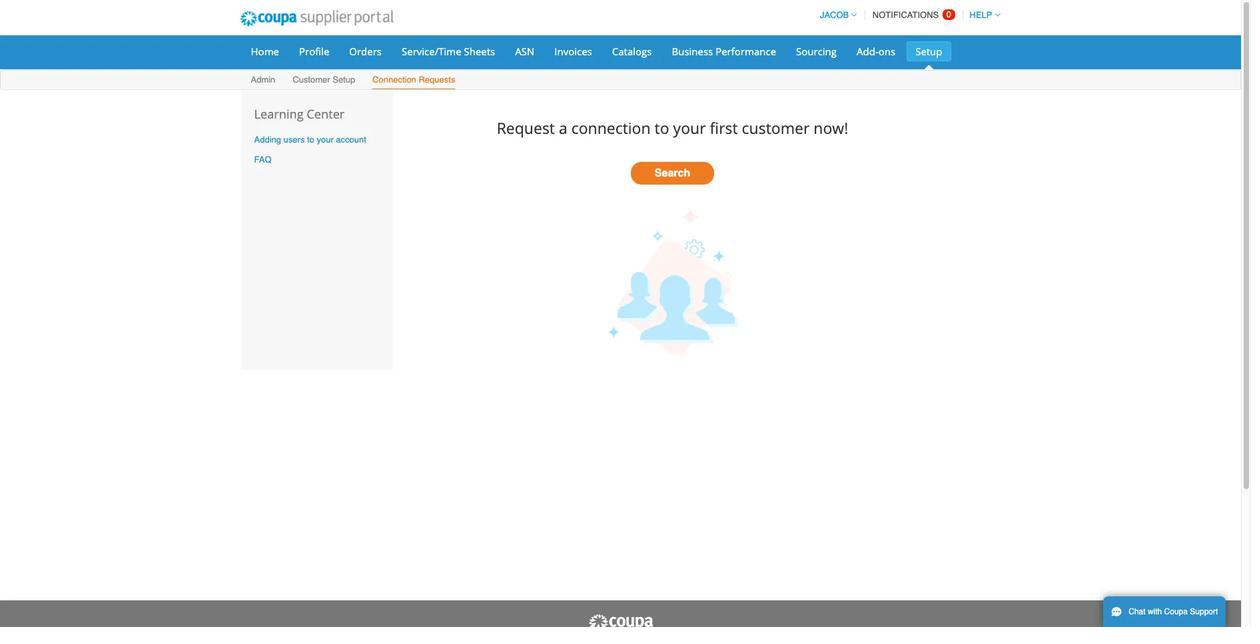 Task type: vqa. For each thing, say whether or not it's contained in the screenshot.
business performance LINK
yes



Task type: locate. For each thing, give the bounding box(es) containing it.
connection requests
[[373, 75, 456, 85]]

setup
[[916, 45, 943, 58], [333, 75, 355, 85]]

0 vertical spatial coupa supplier portal image
[[231, 2, 403, 35]]

faq link
[[254, 155, 272, 165]]

your
[[674, 117, 706, 138], [317, 135, 334, 145]]

0 vertical spatial setup
[[916, 45, 943, 58]]

navigation
[[815, 2, 1001, 28]]

users
[[284, 135, 305, 145]]

business performance
[[672, 45, 777, 58]]

service/time
[[402, 45, 462, 58]]

account
[[336, 135, 367, 145]]

ons
[[879, 45, 896, 58]]

request a connection to your first customer now!
[[497, 117, 849, 138]]

1 horizontal spatial setup
[[916, 45, 943, 58]]

chat
[[1129, 607, 1146, 617]]

to
[[655, 117, 670, 138], [307, 135, 315, 145]]

admin link
[[250, 72, 276, 89]]

first
[[710, 117, 738, 138]]

0 horizontal spatial your
[[317, 135, 334, 145]]

setup link
[[907, 41, 952, 61]]

adding users to your account
[[254, 135, 367, 145]]

1 horizontal spatial coupa supplier portal image
[[588, 614, 654, 627]]

setup down notifications 0
[[916, 45, 943, 58]]

add-ons link
[[849, 41, 905, 61]]

1 vertical spatial setup
[[333, 75, 355, 85]]

to up the search button
[[655, 117, 670, 138]]

search
[[655, 168, 691, 180]]

0 horizontal spatial to
[[307, 135, 315, 145]]

navigation containing notifications 0
[[815, 2, 1001, 28]]

1 horizontal spatial to
[[655, 117, 670, 138]]

your left first
[[674, 117, 706, 138]]

requests
[[419, 75, 456, 85]]

customer setup
[[293, 75, 355, 85]]

your down center
[[317, 135, 334, 145]]

profile link
[[291, 41, 338, 61]]

notifications
[[873, 10, 940, 20]]

request
[[497, 117, 555, 138]]

asn link
[[507, 41, 544, 61]]

service/time sheets
[[402, 45, 495, 58]]

setup right customer
[[333, 75, 355, 85]]

center
[[307, 106, 345, 122]]

a
[[559, 117, 568, 138]]

1 vertical spatial coupa supplier portal image
[[588, 614, 654, 627]]

sourcing
[[797, 45, 837, 58]]

business performance link
[[664, 41, 785, 61]]

chat with coupa support button
[[1104, 597, 1227, 627]]

connection
[[572, 117, 651, 138]]

0 horizontal spatial setup
[[333, 75, 355, 85]]

coupa supplier portal image
[[231, 2, 403, 35], [588, 614, 654, 627]]

add-
[[857, 45, 879, 58]]

adding
[[254, 135, 281, 145]]

learning
[[254, 106, 304, 122]]

jacob
[[821, 10, 849, 20]]

to right users
[[307, 135, 315, 145]]

faq
[[254, 155, 272, 165]]



Task type: describe. For each thing, give the bounding box(es) containing it.
orders link
[[341, 41, 391, 61]]

help
[[970, 10, 993, 20]]

catalogs link
[[604, 41, 661, 61]]

coupa
[[1165, 607, 1189, 617]]

connection
[[373, 75, 417, 85]]

admin
[[251, 75, 276, 85]]

catalogs
[[613, 45, 652, 58]]

home
[[251, 45, 279, 58]]

profile
[[299, 45, 330, 58]]

invoices
[[555, 45, 593, 58]]

invoices link
[[546, 41, 601, 61]]

with
[[1149, 607, 1163, 617]]

jacob link
[[815, 10, 857, 20]]

business
[[672, 45, 713, 58]]

learning center
[[254, 106, 345, 122]]

help link
[[964, 10, 1001, 20]]

customer setup link
[[292, 72, 356, 89]]

sheets
[[464, 45, 495, 58]]

sourcing link
[[788, 41, 846, 61]]

adding users to your account link
[[254, 135, 367, 145]]

search button
[[631, 162, 715, 185]]

customer
[[293, 75, 330, 85]]

chat with coupa support
[[1129, 607, 1219, 617]]

0
[[947, 9, 952, 19]]

customer
[[742, 117, 810, 138]]

support
[[1191, 607, 1219, 617]]

now!
[[814, 117, 849, 138]]

notifications 0
[[873, 9, 952, 20]]

0 horizontal spatial coupa supplier portal image
[[231, 2, 403, 35]]

home link
[[242, 41, 288, 61]]

setup inside setup link
[[916, 45, 943, 58]]

1 horizontal spatial your
[[674, 117, 706, 138]]

performance
[[716, 45, 777, 58]]

orders
[[350, 45, 382, 58]]

add-ons
[[857, 45, 896, 58]]

connection requests link
[[372, 72, 456, 89]]

setup inside customer setup link
[[333, 75, 355, 85]]

asn
[[515, 45, 535, 58]]

service/time sheets link
[[393, 41, 504, 61]]



